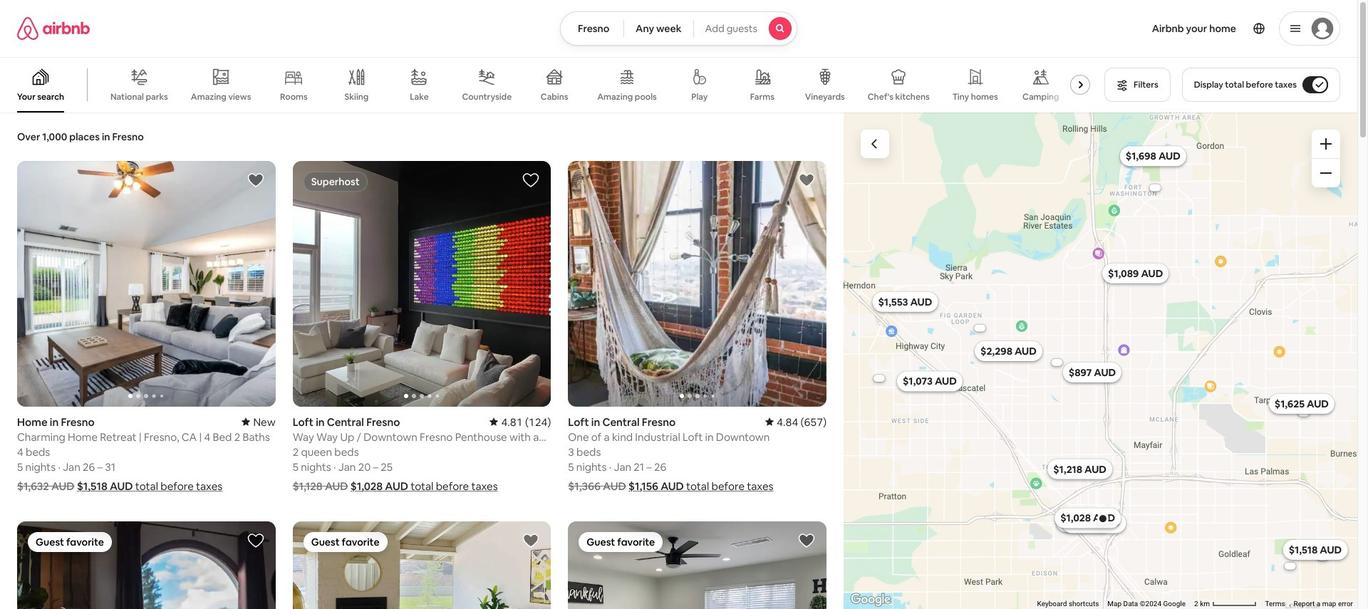 Task type: locate. For each thing, give the bounding box(es) containing it.
0 horizontal spatial add to wishlist: home in fresno image
[[247, 172, 264, 189]]

1 horizontal spatial add to wishlist: home in fresno image
[[798, 532, 815, 549]]

zoom in image
[[1321, 138, 1332, 150]]

0 horizontal spatial add to wishlist: loft in central fresno image
[[523, 172, 540, 189]]

2 add to wishlist: loft in central fresno image from the left
[[798, 172, 815, 189]]

group
[[0, 57, 1096, 113], [17, 161, 276, 407], [293, 161, 551, 407], [568, 161, 827, 407], [17, 521, 276, 609], [293, 521, 551, 609], [568, 521, 827, 609]]

new place to stay image
[[242, 415, 276, 429]]

None search field
[[560, 11, 797, 46]]

add to wishlist: home in tower district image
[[247, 532, 264, 549]]

add to wishlist: loft in central fresno image
[[523, 172, 540, 189], [798, 172, 815, 189]]

profile element
[[815, 0, 1341, 57]]

add to wishlist: loft in central fresno image for 4.84 out of 5 average rating,  657 reviews 'image'
[[798, 172, 815, 189]]

1 horizontal spatial add to wishlist: loft in central fresno image
[[798, 172, 815, 189]]

add to wishlist: home in fresno image
[[247, 172, 264, 189], [798, 532, 815, 549]]

1 add to wishlist: loft in central fresno image from the left
[[523, 172, 540, 189]]

0 vertical spatial add to wishlist: home in fresno image
[[247, 172, 264, 189]]



Task type: describe. For each thing, give the bounding box(es) containing it.
add to wishlist: loft in central fresno image for 4.81 out of 5 average rating,  124 reviews "image"
[[523, 172, 540, 189]]

1 vertical spatial add to wishlist: home in fresno image
[[798, 532, 815, 549]]

the location you searched image
[[1097, 513, 1108, 524]]

add to wishlist: home in fresno image
[[523, 532, 540, 549]]

4.81 out of 5 average rating,  124 reviews image
[[490, 415, 551, 429]]

zoom out image
[[1321, 167, 1332, 179]]

4.84 out of 5 average rating,  657 reviews image
[[765, 415, 827, 429]]

google map
showing 25 stays. region
[[844, 113, 1358, 609]]

google image
[[847, 591, 894, 609]]



Task type: vqa. For each thing, say whether or not it's contained in the screenshot.
Google map
Showing 25 stays. region
yes



